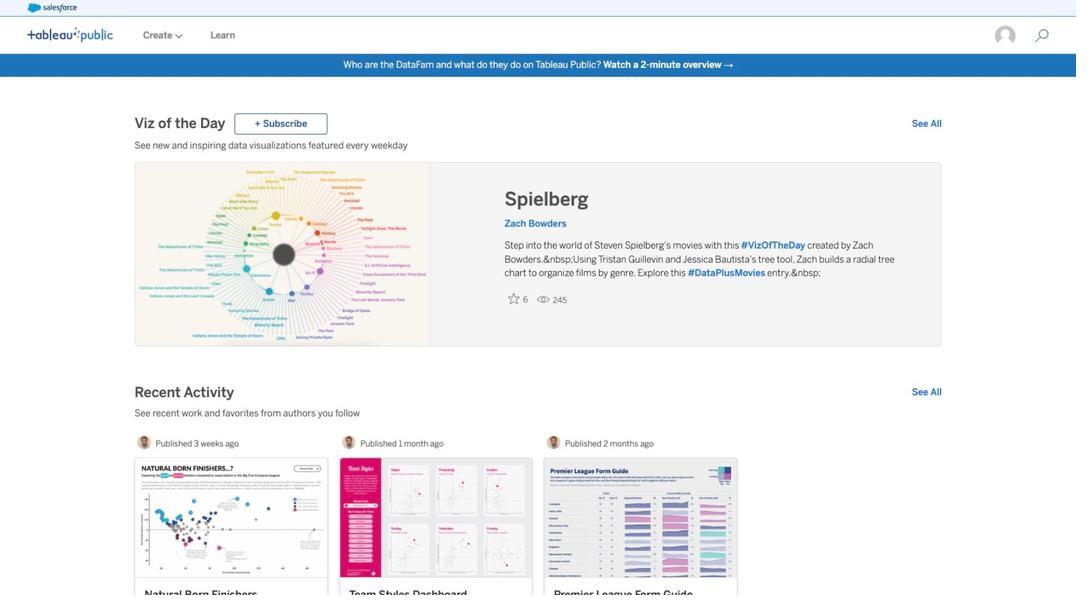 Task type: describe. For each thing, give the bounding box(es) containing it.
see new and inspiring data visualizations featured every weekday element
[[135, 139, 942, 153]]

recent activity heading
[[135, 384, 234, 402]]

go to search image
[[1021, 29, 1063, 43]]

see recent work and favorites from authors you follow element
[[135, 407, 942, 421]]

create image
[[172, 34, 183, 39]]

gary.orlando image
[[995, 25, 1017, 47]]

see all recent activity element
[[912, 386, 942, 400]]

logo image
[[28, 27, 113, 42]]

ben norland image
[[547, 436, 561, 449]]

see all viz of the day element
[[912, 117, 942, 131]]

3 workbook thumbnail image from the left
[[545, 459, 737, 578]]

tableau public viz of the day image
[[135, 163, 431, 347]]

Add Favorite button
[[505, 290, 532, 308]]



Task type: vqa. For each thing, say whether or not it's contained in the screenshot.
Updated
no



Task type: locate. For each thing, give the bounding box(es) containing it.
1 workbook thumbnail image from the left
[[135, 459, 327, 578]]

1 horizontal spatial ben norland image
[[342, 436, 356, 449]]

2 workbook thumbnail image from the left
[[340, 459, 532, 578]]

viz of the day heading
[[135, 115, 225, 133]]

2 ben norland image from the left
[[342, 436, 356, 449]]

add favorite image
[[508, 293, 520, 305]]

ben norland image for third workbook thumbnail from the right
[[137, 436, 151, 449]]

workbook thumbnail image
[[135, 459, 327, 578], [340, 459, 532, 578], [545, 459, 737, 578]]

salesforce logo image
[[28, 3, 77, 13]]

0 horizontal spatial workbook thumbnail image
[[135, 459, 327, 578]]

2 horizontal spatial workbook thumbnail image
[[545, 459, 737, 578]]

ben norland image
[[137, 436, 151, 449], [342, 436, 356, 449]]

0 horizontal spatial ben norland image
[[137, 436, 151, 449]]

1 horizontal spatial workbook thumbnail image
[[340, 459, 532, 578]]

ben norland image for second workbook thumbnail from left
[[342, 436, 356, 449]]

1 ben norland image from the left
[[137, 436, 151, 449]]



